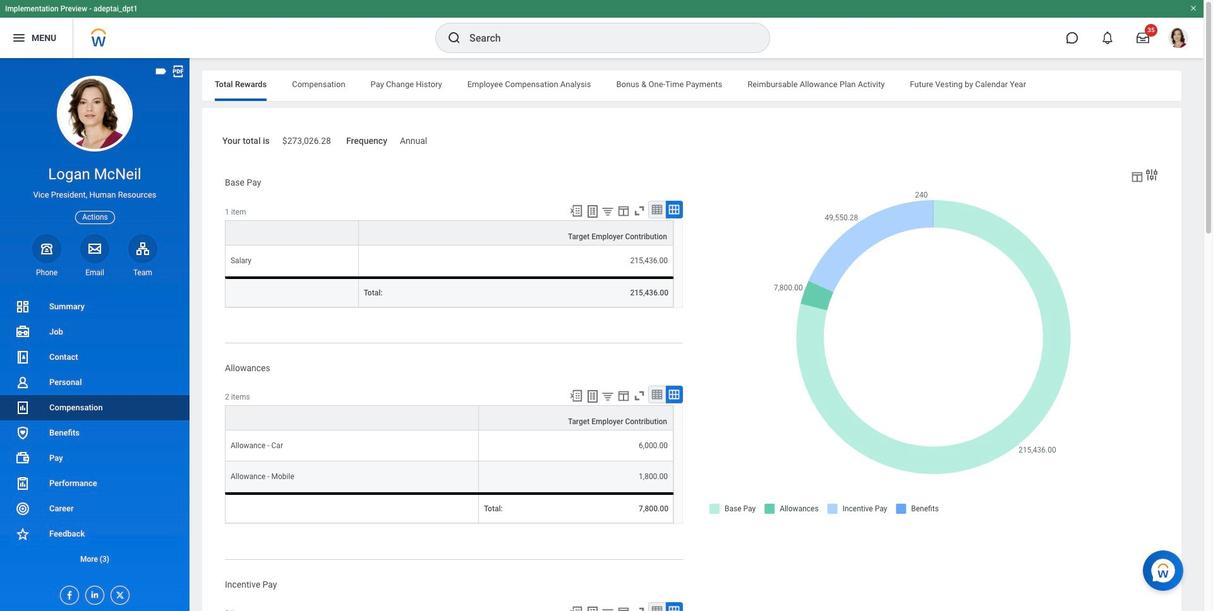 Task type: describe. For each thing, give the bounding box(es) containing it.
select to filter grid data image for export to worksheets image
[[601, 607, 615, 612]]

export to excel image for fullscreen image
[[569, 606, 583, 612]]

career image
[[15, 502, 30, 517]]

2 cell from the top
[[225, 493, 479, 524]]

select to filter grid data image for export to excel image corresponding to first fullscreen icon from the bottom of the page's export to worksheets icon
[[601, 390, 615, 403]]

navigation pane region
[[0, 58, 190, 612]]

2 fullscreen image from the top
[[633, 390, 646, 403]]

summary image
[[15, 300, 30, 315]]

view team image
[[135, 241, 150, 256]]

pay image
[[15, 451, 30, 466]]

table image for second fullscreen icon from the bottom of the page
[[651, 203, 664, 216]]

notifications large image
[[1101, 32, 1114, 44]]

facebook image
[[61, 587, 75, 601]]

justify image
[[11, 30, 27, 45]]

table image
[[651, 389, 664, 402]]

3 toolbar from the top
[[564, 603, 683, 612]]

view worker - table image
[[1130, 170, 1144, 184]]

performance image
[[15, 476, 30, 492]]

benefits image
[[15, 426, 30, 441]]

click to view/edit grid preferences image for export to excel image corresponding to first fullscreen icon from the bottom of the page's export to worksheets icon's select to filter grid data icon
[[617, 390, 631, 403]]

4 row from the top
[[225, 406, 674, 431]]

click to view/edit grid preferences image for select to filter grid data icon associated with export to worksheets image
[[617, 606, 631, 612]]

compensation image
[[15, 401, 30, 416]]

job image
[[15, 325, 30, 340]]

1 fullscreen image from the top
[[633, 204, 646, 218]]

2 row from the top
[[225, 246, 674, 277]]

export to worksheets image
[[585, 606, 600, 612]]

export to worksheets image for export to excel image corresponding to first fullscreen icon from the bottom of the page
[[585, 390, 600, 405]]

export to excel image for first fullscreen icon from the bottom of the page
[[569, 390, 583, 403]]

5 row from the top
[[225, 431, 674, 462]]

7 row from the top
[[225, 493, 674, 524]]

view printable version (pdf) image
[[171, 64, 185, 78]]

export to excel image for second fullscreen icon from the bottom of the page
[[569, 204, 583, 218]]

export to worksheets image for second fullscreen icon from the bottom of the page export to excel image
[[585, 204, 600, 219]]

x image
[[111, 587, 125, 601]]

search image
[[447, 30, 462, 45]]

fullscreen image
[[633, 606, 646, 612]]

linkedin image
[[86, 587, 100, 600]]

3 expand table image from the top
[[668, 606, 681, 612]]

phone logan mcneil element
[[32, 268, 61, 278]]

1 toolbar from the top
[[564, 201, 683, 220]]



Task type: locate. For each thing, give the bounding box(es) containing it.
fullscreen image right select to filter grid data image
[[633, 204, 646, 218]]

table image right select to filter grid data image
[[651, 203, 664, 216]]

1 cell from the top
[[225, 277, 359, 307]]

1 select to filter grid data image from the top
[[601, 390, 615, 403]]

email logan mcneil element
[[80, 268, 109, 278]]

1 table image from the top
[[651, 203, 664, 216]]

1 vertical spatial export to worksheets image
[[585, 390, 600, 405]]

tag image
[[154, 64, 168, 78]]

tab list
[[202, 71, 1182, 101]]

expand table image
[[668, 203, 681, 216], [668, 389, 681, 402], [668, 606, 681, 612]]

export to worksheets image
[[585, 204, 600, 219], [585, 390, 600, 405]]

select to filter grid data image right export to worksheets image
[[601, 607, 615, 612]]

click to view/edit grid preferences image for select to filter grid data image
[[617, 204, 631, 218]]

2 export to worksheets image from the top
[[585, 390, 600, 405]]

1 vertical spatial export to excel image
[[569, 390, 583, 403]]

feedback image
[[15, 527, 30, 542]]

0 vertical spatial fullscreen image
[[633, 204, 646, 218]]

1 vertical spatial click to view/edit grid preferences image
[[617, 390, 631, 403]]

0 vertical spatial cell
[[225, 277, 359, 307]]

1 vertical spatial select to filter grid data image
[[601, 607, 615, 612]]

close environment banner image
[[1190, 4, 1197, 12]]

3 row from the top
[[225, 277, 674, 307]]

click to view/edit grid preferences image
[[617, 204, 631, 218], [617, 390, 631, 403], [617, 606, 631, 612]]

1 vertical spatial fullscreen image
[[633, 390, 646, 403]]

1 export to excel image from the top
[[569, 204, 583, 218]]

0 vertical spatial export to worksheets image
[[585, 204, 600, 219]]

fullscreen image
[[633, 204, 646, 218], [633, 390, 646, 403]]

phone image
[[38, 241, 56, 256]]

expand table image for fourth "row" from the bottom
[[668, 389, 681, 402]]

team logan mcneil element
[[128, 268, 157, 278]]

2 vertical spatial export to excel image
[[569, 606, 583, 612]]

0 vertical spatial expand table image
[[668, 203, 681, 216]]

0 vertical spatial toolbar
[[564, 201, 683, 220]]

2 vertical spatial toolbar
[[564, 603, 683, 612]]

3 click to view/edit grid preferences image from the top
[[617, 606, 631, 612]]

1 vertical spatial table image
[[651, 606, 664, 612]]

0 vertical spatial table image
[[651, 203, 664, 216]]

Search Workday  search field
[[470, 24, 744, 52]]

cell
[[225, 277, 359, 307], [225, 493, 479, 524]]

1 vertical spatial toolbar
[[564, 386, 683, 406]]

contact image
[[15, 350, 30, 365]]

0 vertical spatial click to view/edit grid preferences image
[[617, 204, 631, 218]]

2 vertical spatial expand table image
[[668, 606, 681, 612]]

1 vertical spatial expand table image
[[668, 389, 681, 402]]

1 vertical spatial cell
[[225, 493, 479, 524]]

1 expand table image from the top
[[668, 203, 681, 216]]

1 click to view/edit grid preferences image from the top
[[617, 204, 631, 218]]

2 table image from the top
[[651, 606, 664, 612]]

fullscreen image left table image on the bottom right of page
[[633, 390, 646, 403]]

click to view/edit grid preferences image left table image on the bottom right of page
[[617, 390, 631, 403]]

click to view/edit grid preferences image right select to filter grid data image
[[617, 204, 631, 218]]

2 expand table image from the top
[[668, 389, 681, 402]]

2 select to filter grid data image from the top
[[601, 607, 615, 612]]

6 row from the top
[[225, 462, 674, 493]]

inbox large image
[[1137, 32, 1149, 44]]

3 export to excel image from the top
[[569, 606, 583, 612]]

select to filter grid data image
[[601, 390, 615, 403], [601, 607, 615, 612]]

2 vertical spatial click to view/edit grid preferences image
[[617, 606, 631, 612]]

table image for fullscreen image
[[651, 606, 664, 612]]

table image
[[651, 203, 664, 216], [651, 606, 664, 612]]

select to filter grid data image
[[601, 204, 615, 218]]

table image right fullscreen image
[[651, 606, 664, 612]]

2 click to view/edit grid preferences image from the top
[[617, 390, 631, 403]]

toolbar
[[564, 201, 683, 220], [564, 386, 683, 406], [564, 603, 683, 612]]

2 export to excel image from the top
[[569, 390, 583, 403]]

expand table image for first "row" from the top
[[668, 203, 681, 216]]

select to filter grid data image left table image on the bottom right of page
[[601, 390, 615, 403]]

profile logan mcneil image
[[1168, 28, 1189, 51]]

personal image
[[15, 375, 30, 391]]

1 row from the top
[[225, 220, 674, 246]]

banner
[[0, 0, 1204, 58]]

click to view/edit grid preferences image left fullscreen image
[[617, 606, 631, 612]]

0 vertical spatial export to excel image
[[569, 204, 583, 218]]

0 vertical spatial select to filter grid data image
[[601, 390, 615, 403]]

1 export to worksheets image from the top
[[585, 204, 600, 219]]

list
[[0, 294, 190, 573]]

export to excel image
[[569, 204, 583, 218], [569, 390, 583, 403], [569, 606, 583, 612]]

2 toolbar from the top
[[564, 386, 683, 406]]

row
[[225, 220, 674, 246], [225, 246, 674, 277], [225, 277, 674, 307], [225, 406, 674, 431], [225, 431, 674, 462], [225, 462, 674, 493], [225, 493, 674, 524]]

mail image
[[87, 241, 102, 256]]

configure and view chart data image
[[1144, 167, 1160, 182]]



Task type: vqa. For each thing, say whether or not it's contained in the screenshot.
the calendar user solid "image"
no



